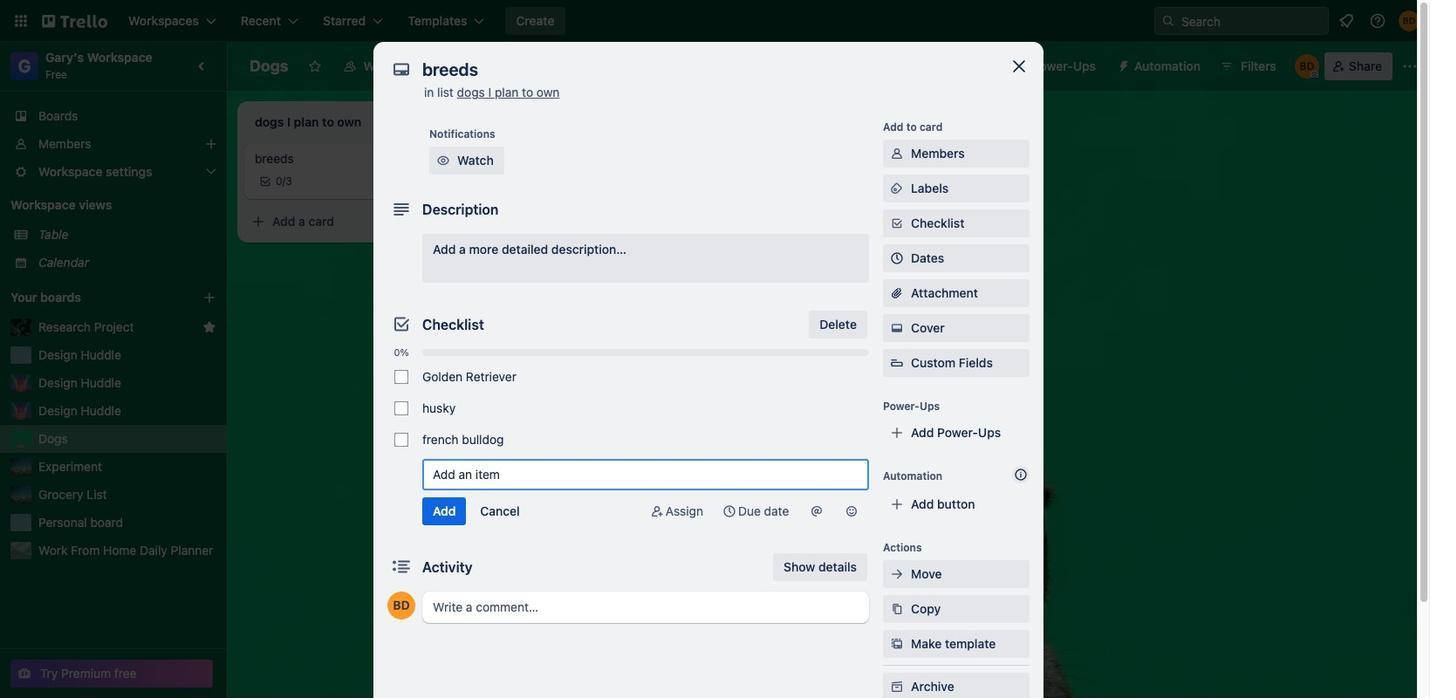 Task type: describe. For each thing, give the bounding box(es) containing it.
Board name text field
[[241, 52, 297, 80]]

Search field
[[1176, 9, 1329, 33]]

0 horizontal spatial barb dwyer (barbdwyer3) image
[[388, 592, 416, 620]]

search image
[[1162, 14, 1176, 28]]

open information menu image
[[1370, 12, 1387, 30]]

create from template… image
[[447, 215, 461, 229]]

Write a comment text field
[[422, 592, 869, 623]]

add board image
[[203, 291, 216, 305]]



Task type: vqa. For each thing, say whether or not it's contained in the screenshot.
workspace
no



Task type: locate. For each thing, give the bounding box(es) containing it.
0 vertical spatial barb dwyer (barbdwyer3) image
[[1399, 10, 1420, 31]]

barb dwyer (barbdwyer3) image
[[1295, 54, 1320, 79]]

sm image
[[435, 152, 452, 169], [649, 503, 666, 520], [808, 503, 826, 520], [889, 678, 906, 696]]

barb dwyer (barbdwyer3) image
[[1399, 10, 1420, 31], [388, 592, 416, 620]]

your boards with 9 items element
[[10, 287, 176, 308]]

group
[[388, 361, 869, 456]]

starred icon image
[[203, 320, 216, 334]]

Add an item text field
[[422, 459, 869, 491]]

None checkbox
[[395, 402, 409, 416], [395, 433, 409, 447], [395, 402, 409, 416], [395, 433, 409, 447]]

barb dwyer (barbdwyer3) image inside primary element
[[1399, 10, 1420, 31]]

None text field
[[414, 54, 990, 86]]

sm image
[[1110, 52, 1135, 77], [889, 145, 906, 162], [889, 180, 906, 197], [889, 319, 906, 337], [721, 503, 738, 520], [843, 503, 861, 520], [889, 566, 906, 583], [889, 601, 906, 618], [889, 635, 906, 653]]

close dialog image
[[1009, 56, 1030, 77]]

1 horizontal spatial barb dwyer (barbdwyer3) image
[[1399, 10, 1420, 31]]

None checkbox
[[395, 370, 409, 384]]

back to home image
[[42, 7, 107, 35]]

show menu image
[[1402, 58, 1419, 75]]

star or unstar board image
[[308, 59, 322, 73]]

None submit
[[422, 498, 466, 525]]

primary element
[[0, 0, 1431, 42]]

1 vertical spatial barb dwyer (barbdwyer3) image
[[388, 592, 416, 620]]

0 notifications image
[[1336, 10, 1357, 31]]



